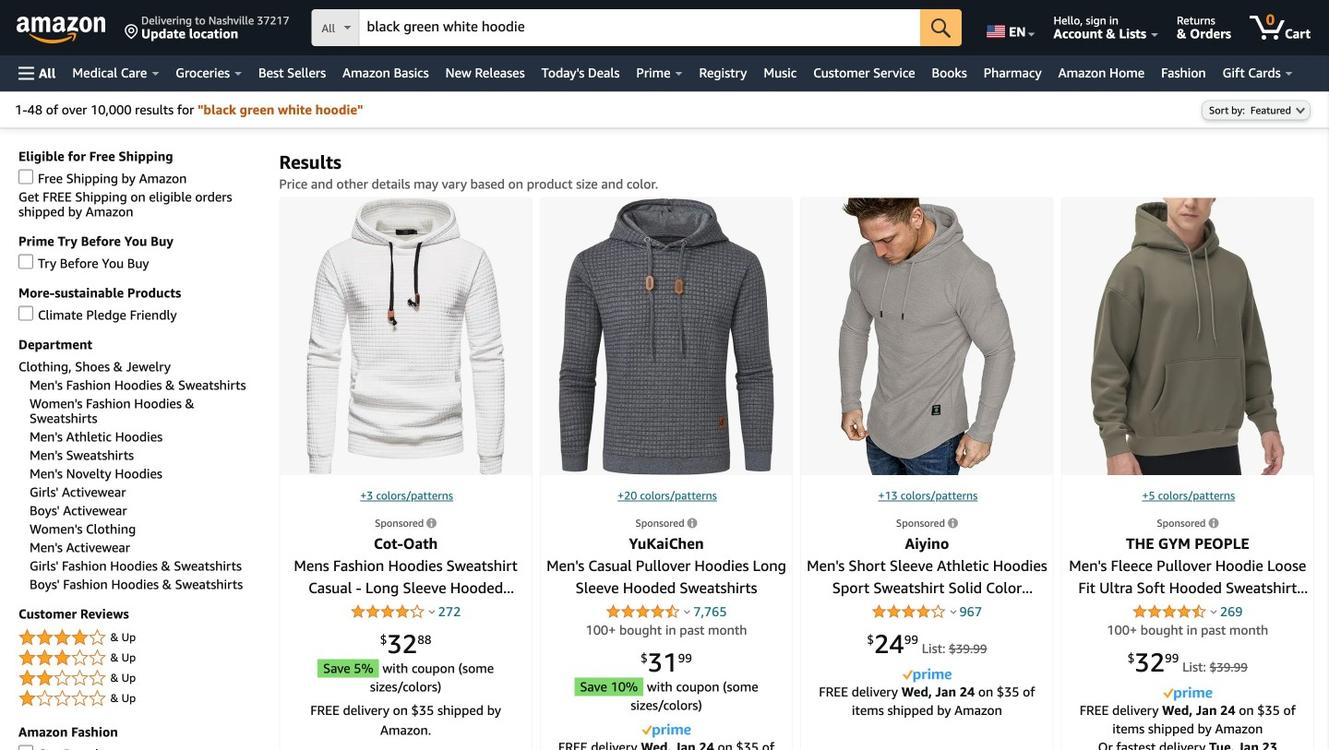 Task type: locate. For each thing, give the bounding box(es) containing it.
3 popover image from the left
[[1211, 610, 1218, 615]]

2 horizontal spatial popover image
[[1211, 610, 1218, 615]]

free delivery wed, jan 24 on $35 of items shipped by amazon element
[[819, 685, 1036, 718], [1080, 703, 1297, 737], [559, 740, 775, 751]]

2 checkbox image from the top
[[18, 254, 33, 269]]

free delivery wed, jan 24 on $35 of items shipped by amazon element for sponsored ad - the gym people men's fleece pullover hoodie loose fit ultra soft hooded sweatshirt with pockets image at the right of the page
[[1080, 703, 1297, 737]]

amazon prime image
[[903, 669, 952, 683], [1164, 688, 1213, 702], [642, 725, 691, 739]]

1 horizontal spatial free delivery wed, jan 24 on $35 of items shipped by amazon element
[[819, 685, 1036, 718]]

sponsored ad - the gym people men's fleece pullover hoodie loose fit ultra soft hooded sweatshirt with pockets image
[[1091, 198, 1286, 476]]

0 horizontal spatial free delivery wed, jan 24 on $35 of items shipped by amazon element
[[559, 740, 775, 751]]

2 vertical spatial checkbox image
[[18, 306, 33, 321]]

0 horizontal spatial popover image
[[429, 610, 435, 615]]

amazon prime image for sponsored ad - yukaichen men's casual pullover hoodies long sleeve hooded sweatshirts image free delivery wed, jan 24 on $35 of items shipped by amazon 'element'
[[642, 725, 691, 739]]

1 horizontal spatial popover image
[[684, 610, 691, 615]]

checkbox image
[[18, 169, 33, 184], [18, 254, 33, 269], [18, 306, 33, 321]]

free delivery wed, jan 24 on $35 of items shipped by amazon element for the sponsored ad - aiyino men's short sleeve athletic hoodies sport sweatshirt solid color fashion pullover image
[[819, 685, 1036, 718]]

1 vertical spatial amazon prime image
[[1164, 688, 1213, 702]]

1 vertical spatial checkbox image
[[18, 254, 33, 269]]

Search Amazon text field
[[360, 10, 921, 45]]

amazon prime image for free delivery wed, jan 24 on $35 of items shipped by amazon 'element' associated with the sponsored ad - aiyino men's short sleeve athletic hoodies sport sweatshirt solid color fashion pullover image
[[903, 669, 952, 683]]

none search field inside navigation navigation
[[312, 9, 962, 48]]

none submit inside "search box"
[[921, 9, 962, 46]]

2 horizontal spatial amazon prime image
[[1164, 688, 1213, 702]]

free delivery wed, jan 24 on $35 of items shipped by amazon element for sponsored ad - yukaichen men's casual pullover hoodies long sleeve hooded sweatshirts image
[[559, 740, 775, 751]]

None submit
[[921, 9, 962, 46]]

2 horizontal spatial free delivery wed, jan 24 on $35 of items shipped by amazon element
[[1080, 703, 1297, 737]]

2 vertical spatial amazon prime image
[[642, 725, 691, 739]]

popover image
[[429, 610, 435, 615], [684, 610, 691, 615], [1211, 610, 1218, 615]]

sponsored ad - yukaichen men's casual pullover hoodies long sleeve hooded sweatshirts image
[[559, 198, 775, 476]]

1 horizontal spatial amazon prime image
[[903, 669, 952, 683]]

0 vertical spatial checkbox image
[[18, 169, 33, 184]]

2 popover image from the left
[[684, 610, 691, 615]]

0 vertical spatial amazon prime image
[[903, 669, 952, 683]]

0 horizontal spatial amazon prime image
[[642, 725, 691, 739]]

1 checkbox image from the top
[[18, 169, 33, 184]]

popover image
[[951, 610, 957, 615]]

4 stars & up element
[[18, 628, 261, 650]]

None search field
[[312, 9, 962, 48]]



Task type: describe. For each thing, give the bounding box(es) containing it.
sponsored ad - mens fashion hoodies sweatshirt casual - long sleeve hooded sweaters pullover winter clothes for men image
[[306, 198, 506, 476]]

2 stars & up element
[[18, 668, 261, 690]]

amazon image
[[17, 17, 106, 44]]

1 star & up element
[[18, 688, 261, 711]]

sponsored ad - aiyino men's short sleeve athletic hoodies sport sweatshirt solid color fashion pullover image
[[839, 198, 1017, 476]]

dropdown image
[[1297, 107, 1306, 114]]

1 popover image from the left
[[429, 610, 435, 615]]

popover image for free delivery wed, jan 24 on $35 of items shipped by amazon 'element' related to sponsored ad - the gym people men's fleece pullover hoodie loose fit ultra soft hooded sweatshirt with pockets image at the right of the page
[[1211, 610, 1218, 615]]

or fastest delivery tue, jan 23 element
[[1099, 740, 1278, 751]]

3 stars & up element
[[18, 648, 261, 670]]

checkbox image
[[18, 746, 33, 751]]

popover image for sponsored ad - yukaichen men's casual pullover hoodies long sleeve hooded sweatshirts image free delivery wed, jan 24 on $35 of items shipped by amazon 'element'
[[684, 610, 691, 615]]

3 checkbox image from the top
[[18, 306, 33, 321]]

amazon prime image for free delivery wed, jan 24 on $35 of items shipped by amazon 'element' related to sponsored ad - the gym people men's fleece pullover hoodie loose fit ultra soft hooded sweatshirt with pockets image at the right of the page
[[1164, 688, 1213, 702]]

navigation navigation
[[0, 0, 1330, 91]]



Task type: vqa. For each thing, say whether or not it's contained in the screenshot.
Amazon Prime Image
yes



